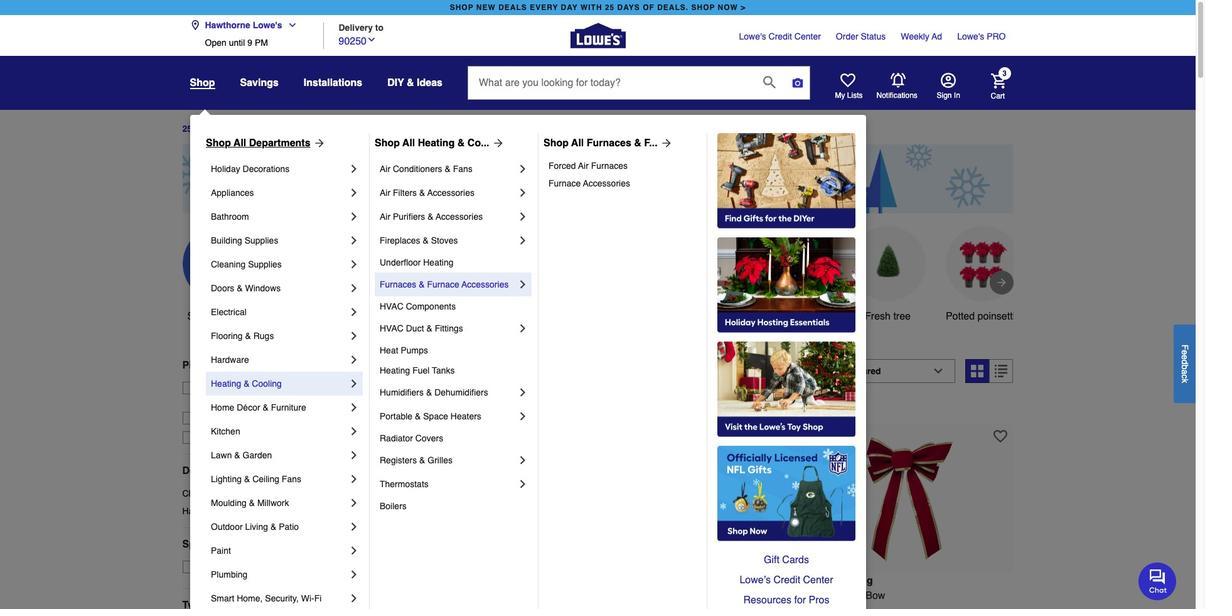 Task type: locate. For each thing, give the bounding box(es) containing it.
all down 25 days of deals link at the left top
[[234, 138, 246, 149]]

open
[[205, 38, 227, 48]]

poinsettia
[[978, 311, 1021, 322]]

all for furnaces
[[572, 138, 584, 149]]

incandescent
[[484, 590, 544, 601], [719, 590, 779, 601]]

0 vertical spatial chevron down image
[[282, 20, 297, 30]]

center up "8.5-"
[[804, 575, 834, 586]]

0 horizontal spatial furnace
[[427, 279, 460, 289]]

hawthorne inside button
[[205, 20, 250, 30]]

chevron right image for portable & space heaters
[[517, 410, 529, 423]]

lowe's credit center
[[739, 31, 821, 41]]

visit the lowe's toy shop. image
[[718, 342, 856, 437]]

2 incandescent from the left
[[719, 590, 779, 601]]

lawn
[[211, 450, 232, 460]]

0 horizontal spatial savings
[[240, 77, 279, 89]]

& left rugs
[[245, 331, 251, 341]]

holiday for holiday decorations
[[211, 164, 240, 174]]

holiday hosting essentials. image
[[718, 237, 856, 333]]

2 100- from the left
[[587, 590, 607, 601]]

chevron right image for home décor & furniture
[[348, 401, 360, 414]]

center inside lowe's credit center link
[[804, 575, 834, 586]]

weekly ad link
[[901, 30, 943, 43]]

1 vertical spatial savings
[[489, 311, 524, 322]]

1 horizontal spatial ft
[[665, 590, 671, 601]]

holiday living 8.5-in w red bow
[[805, 575, 886, 601]]

lowe's up pm
[[253, 20, 282, 30]]

holiday
[[211, 164, 240, 174], [476, 365, 530, 383], [369, 575, 405, 586], [805, 575, 841, 586]]

chevron right image for lighting & ceiling fans
[[348, 473, 360, 485]]

0 vertical spatial credit
[[769, 31, 792, 41]]

1 horizontal spatial 100-
[[587, 590, 607, 601]]

furnace down forced
[[549, 178, 581, 188]]

20.62-
[[419, 590, 447, 601], [636, 590, 665, 601]]

smart home, security, wi-fi
[[211, 593, 322, 603]]

1 horizontal spatial shop
[[692, 3, 716, 12]]

ft inside 100-count 20.62-ft multicolor incandescent plug-in christmas string lights
[[665, 590, 671, 601]]

every
[[530, 3, 558, 12]]

lowe's down free store pickup today at:
[[246, 396, 273, 406]]

0 vertical spatial hvac
[[380, 301, 404, 311]]

& down 'today' at left
[[276, 396, 282, 406]]

hvac components
[[380, 301, 456, 311]]

moulding & millwork link
[[211, 491, 348, 515]]

shop up forced
[[544, 138, 569, 149]]

& right décor
[[263, 403, 269, 413]]

location image
[[190, 20, 200, 30]]

air inside air filters & accessories link
[[380, 188, 391, 198]]

1 vertical spatial 25
[[182, 124, 192, 134]]

1 incandescent from the left
[[484, 590, 544, 601]]

0 vertical spatial pickup
[[182, 360, 215, 371]]

shop left the electrical
[[187, 311, 211, 322]]

plug- inside holiday living 100-count 20.62-ft white incandescent plug- in christmas string lights
[[546, 590, 570, 601]]

installations
[[304, 77, 362, 89]]

shop left now
[[692, 3, 716, 12]]

deals right of
[[229, 124, 252, 134]]

hawthorne inside "button"
[[201, 396, 244, 406]]

fresh
[[865, 311, 891, 322]]

holiday inside holiday living 8.5-in w red bow
[[805, 575, 841, 586]]

0 horizontal spatial shop
[[450, 3, 474, 12]]

credit up resources for pros link at the bottom right
[[774, 575, 801, 586]]

2 horizontal spatial living
[[844, 575, 873, 586]]

doors & windows link
[[211, 276, 348, 300]]

None search field
[[468, 66, 811, 111]]

all up forced air furnaces
[[572, 138, 584, 149]]

chevron right image
[[348, 163, 360, 175], [517, 163, 529, 175], [517, 187, 529, 199], [348, 210, 360, 223], [517, 210, 529, 223], [348, 234, 360, 247], [517, 234, 529, 247], [348, 258, 360, 271], [517, 278, 529, 291], [348, 330, 360, 342], [348, 354, 360, 366], [517, 386, 529, 399], [348, 425, 360, 438], [348, 449, 360, 462], [348, 473, 360, 485], [517, 478, 529, 490], [348, 521, 360, 533], [348, 544, 360, 557], [348, 568, 360, 581], [348, 592, 360, 605]]

holiday for holiday living 8.5-in w red bow
[[805, 575, 841, 586]]

2 count from the left
[[607, 590, 634, 601]]

shop down 25 days of deals link at the left top
[[206, 138, 231, 149]]

1 count from the left
[[389, 590, 416, 601]]

white inside button
[[780, 311, 806, 322]]

100- inside 100-count 20.62-ft multicolor incandescent plug-in christmas string lights
[[587, 590, 607, 601]]

0 vertical spatial plug-
[[546, 590, 570, 601]]

1 vertical spatial hawthorne
[[201, 396, 244, 406]]

0 horizontal spatial compare
[[391, 402, 428, 412]]

furnace up hvac components link
[[427, 279, 460, 289]]

2 horizontal spatial shop
[[544, 138, 569, 149]]

all inside shop all departments link
[[234, 138, 246, 149]]

decorations
[[243, 164, 290, 174], [535, 365, 622, 383], [224, 488, 271, 498], [224, 506, 271, 516]]

2 e from the top
[[1181, 355, 1191, 359]]

officially licensed n f l gifts. shop now. image
[[718, 446, 856, 541]]

deals up flooring & rugs
[[227, 311, 253, 322]]

& left the f...
[[634, 138, 642, 149]]

1 horizontal spatial christmas
[[380, 605, 425, 609]]

compare inside '5013254527' "element"
[[827, 402, 863, 412]]

portable & space heaters
[[380, 411, 482, 421]]

arrow right image for shop all departments
[[311, 137, 326, 149]]

2 vertical spatial furnaces
[[380, 279, 417, 289]]

1 horizontal spatial in
[[822, 590, 830, 601]]

portable
[[380, 411, 413, 421]]

air inside air conditioners & fans link
[[380, 164, 391, 174]]

heating down pickup & delivery
[[211, 379, 241, 389]]

all up conditioners
[[403, 138, 415, 149]]

day
[[561, 3, 578, 12]]

& right lawn at left bottom
[[234, 450, 240, 460]]

air inside air purifiers & accessories link
[[380, 212, 391, 222]]

heating inside heating fuel tanks link
[[380, 365, 410, 376]]

1 vertical spatial plug-
[[587, 605, 610, 609]]

heating down heat
[[380, 365, 410, 376]]

ceiling
[[253, 474, 279, 484]]

0 horizontal spatial shop
[[206, 138, 231, 149]]

chevron right image for hvac duct & fittings
[[517, 322, 529, 335]]

shop for shop all furnaces & f...
[[544, 138, 569, 149]]

1 horizontal spatial 25
[[605, 3, 615, 12]]

1 horizontal spatial savings button
[[469, 226, 544, 324]]

fans right ceiling
[[282, 474, 301, 484]]

delivery up 90250
[[339, 22, 373, 32]]

savings button
[[240, 72, 279, 94], [469, 226, 544, 324]]

1 horizontal spatial living
[[408, 575, 437, 586]]

1 20.62- from the left
[[419, 590, 447, 601]]

furnaces & furnace accessories
[[380, 279, 509, 289]]

underfloor heating
[[380, 257, 454, 268]]

chevron right image for registers & grilles
[[517, 454, 529, 467]]

1 vertical spatial white
[[455, 590, 481, 601]]

accessories for air purifiers & accessories
[[436, 212, 483, 222]]

1 vertical spatial credit
[[774, 575, 801, 586]]

shop for shop
[[190, 77, 215, 89]]

e up d
[[1181, 350, 1191, 355]]

2 horizontal spatial in
[[954, 91, 961, 100]]

wi-
[[301, 593, 314, 603]]

chevron right image for thermostats
[[517, 478, 529, 490]]

1 vertical spatial pickup
[[245, 383, 272, 393]]

home décor & furniture
[[211, 403, 306, 413]]

198 products in holiday decorations
[[369, 365, 622, 383]]

0 vertical spatial furnace
[[549, 178, 581, 188]]

hawthorne lowe's
[[205, 20, 282, 30]]

in up the dehumidifiers
[[460, 365, 472, 383]]

2 horizontal spatial christmas
[[621, 605, 667, 609]]

living inside holiday living 100-count 20.62-ft white incandescent plug- in christmas string lights
[[408, 575, 437, 586]]

shop for shop all deals
[[187, 311, 211, 322]]

white inside holiday living 100-count 20.62-ft white incandescent plug- in christmas string lights
[[455, 590, 481, 601]]

air for air conditioners & fans
[[380, 164, 391, 174]]

25 left 'days'
[[182, 124, 192, 134]]

chevron right image for building supplies
[[348, 234, 360, 247]]

1 vertical spatial center
[[804, 575, 834, 586]]

furnaces down underfloor on the left top
[[380, 279, 417, 289]]

heating
[[418, 138, 455, 149], [423, 257, 454, 268], [380, 365, 410, 376], [211, 379, 241, 389]]

building supplies link
[[211, 229, 348, 252]]

living for patio
[[245, 522, 268, 532]]

hawthorne lowe's button
[[190, 13, 302, 38]]

1 e from the top
[[1181, 350, 1191, 355]]

25 right with
[[605, 3, 615, 12]]

1 vertical spatial departments
[[182, 465, 244, 477]]

0 horizontal spatial 100-
[[369, 590, 389, 601]]

all inside shop all furnaces & f... link
[[572, 138, 584, 149]]

1 horizontal spatial white
[[780, 311, 806, 322]]

1 horizontal spatial shop
[[375, 138, 400, 149]]

in inside button
[[954, 91, 961, 100]]

living
[[245, 522, 268, 532], [408, 575, 437, 586], [844, 575, 873, 586]]

lighting & ceiling fans link
[[211, 467, 348, 491]]

forced air furnaces
[[549, 161, 628, 171]]

credit up "search" icon
[[769, 31, 792, 41]]

0 horizontal spatial arrow right image
[[490, 137, 505, 149]]

0 horizontal spatial string
[[428, 605, 454, 609]]

hawthorne for hawthorne lowe's & nearby stores
[[201, 396, 244, 406]]

arrow right image up holiday decorations link
[[311, 137, 326, 149]]

0 horizontal spatial arrow right image
[[311, 137, 326, 149]]

smart
[[211, 593, 234, 603]]

1 string from the left
[[428, 605, 454, 609]]

arrow right image
[[490, 137, 505, 149], [996, 276, 1008, 289]]

0 horizontal spatial white
[[455, 590, 481, 601]]

2 hvac from the top
[[380, 323, 404, 333]]

1 horizontal spatial count
[[607, 590, 634, 601]]

gift
[[764, 555, 780, 566]]

1 lights from the left
[[457, 605, 484, 609]]

3 shop from the left
[[544, 138, 569, 149]]

2 string from the left
[[669, 605, 696, 609]]

0 horizontal spatial lights
[[457, 605, 484, 609]]

chevron right image for holiday decorations
[[348, 163, 360, 175]]

chevron right image for air filters & accessories
[[517, 187, 529, 199]]

decorations for hanukkah decorations
[[224, 506, 271, 516]]

0 vertical spatial supplies
[[245, 235, 278, 246]]

0 horizontal spatial savings button
[[240, 72, 279, 94]]

chevron right image for electrical
[[348, 306, 360, 318]]

heating & cooling link
[[211, 372, 348, 396]]

supplies up the cleaning supplies
[[245, 235, 278, 246]]

all inside shop all deals 'button'
[[213, 311, 224, 322]]

2 arrow right image from the left
[[658, 137, 673, 149]]

2 shop from the left
[[375, 138, 400, 149]]

shop inside 'button'
[[187, 311, 211, 322]]

outdoor
[[211, 522, 243, 532]]

furnaces up furnace accessories link
[[591, 161, 628, 171]]

center inside lowe's credit center link
[[795, 31, 821, 41]]

all up flooring
[[213, 311, 224, 322]]

25
[[605, 3, 615, 12], [182, 124, 192, 134]]

departments up holiday decorations link
[[249, 138, 311, 149]]

order
[[836, 31, 859, 41]]

hvac for hvac duct & fittings
[[380, 323, 404, 333]]

f
[[1181, 344, 1191, 350]]

& left patio
[[271, 522, 276, 532]]

heating up furnaces & furnace accessories
[[423, 257, 454, 268]]

0 horizontal spatial chevron down image
[[282, 20, 297, 30]]

0 horizontal spatial pickup
[[182, 360, 215, 371]]

& left space
[[415, 411, 421, 421]]

stoves
[[431, 235, 458, 246]]

f e e d b a c k button
[[1174, 324, 1196, 403]]

decorations for holiday decorations
[[243, 164, 290, 174]]

0 vertical spatial in
[[460, 365, 472, 383]]

forced
[[549, 161, 576, 171]]

hawthorne down store
[[201, 396, 244, 406]]

outdoor living & patio link
[[211, 515, 348, 539]]

1 vertical spatial deals
[[227, 311, 253, 322]]

0 horizontal spatial plug-
[[546, 590, 570, 601]]

heating fuel tanks
[[380, 365, 455, 376]]

Search Query text field
[[468, 67, 754, 99]]

arrow right image up poinsettia
[[996, 276, 1008, 289]]

2 shop from the left
[[692, 3, 716, 12]]

shop down open
[[190, 77, 215, 89]]

shop for shop all heating & co...
[[375, 138, 400, 149]]

hvac up hvac duct & fittings
[[380, 301, 404, 311]]

1 horizontal spatial incandescent
[[719, 590, 779, 601]]

pickup up free at the left of the page
[[182, 360, 215, 371]]

0 vertical spatial 25
[[605, 3, 615, 12]]

arrow right image up forced air furnaces "link"
[[658, 137, 673, 149]]

& inside 'link'
[[271, 522, 276, 532]]

heart outline image
[[994, 429, 1008, 443]]

1 vertical spatial fans
[[282, 474, 301, 484]]

shop all furnaces & f... link
[[544, 136, 673, 151]]

2 ft from the left
[[665, 590, 671, 601]]

0 vertical spatial fans
[[453, 164, 473, 174]]

fans
[[453, 164, 473, 174], [282, 474, 301, 484]]

all for heating
[[403, 138, 415, 149]]

air purifiers & accessories
[[380, 212, 483, 222]]

1 horizontal spatial lights
[[698, 605, 725, 609]]

1 horizontal spatial fans
[[453, 164, 473, 174]]

delivery up 'heating & cooling'
[[228, 360, 267, 371]]

cleaning
[[211, 259, 246, 269]]

1 100- from the left
[[369, 590, 389, 601]]

chevron down image inside 90250 button
[[367, 34, 377, 44]]

chat invite button image
[[1139, 562, 1177, 600]]

supplies
[[245, 235, 278, 246], [248, 259, 282, 269]]

arrow right image inside shop all furnaces & f... link
[[658, 137, 673, 149]]

1 vertical spatial in
[[822, 590, 830, 601]]

f...
[[645, 138, 658, 149]]

air left conditioners
[[380, 164, 391, 174]]

covers
[[416, 433, 443, 443]]

chevron down image
[[282, 20, 297, 30], [367, 34, 377, 44]]

hawthorne
[[205, 20, 250, 30], [201, 396, 244, 406]]

0 vertical spatial shop
[[190, 77, 215, 89]]

chevron right image for cleaning supplies
[[348, 258, 360, 271]]

& up air filters & accessories link
[[445, 164, 451, 174]]

shop left new
[[450, 3, 474, 12]]

doors & windows
[[211, 283, 281, 293]]

shop up conditioners
[[375, 138, 400, 149]]

lights inside holiday living 100-count 20.62-ft white incandescent plug- in christmas string lights
[[457, 605, 484, 609]]

arrow right image
[[311, 137, 326, 149], [658, 137, 673, 149]]

2 lights from the left
[[698, 605, 725, 609]]

e up b
[[1181, 355, 1191, 359]]

0 horizontal spatial living
[[245, 522, 268, 532]]

air left purifiers on the top left
[[380, 212, 391, 222]]

pickup up hawthorne lowe's & nearby stores "button" in the bottom left of the page
[[245, 383, 272, 393]]

on sale
[[205, 562, 237, 572]]

1 horizontal spatial furnace
[[549, 178, 581, 188]]

shop new deals every day with 25 days of deals. shop now >
[[450, 3, 746, 12]]

heart outline image
[[776, 429, 790, 443]]

grid view image
[[972, 365, 984, 377]]

1 horizontal spatial arrow right image
[[658, 137, 673, 149]]

0 vertical spatial center
[[795, 31, 821, 41]]

holiday inside holiday living 100-count 20.62-ft white incandescent plug- in christmas string lights
[[369, 575, 405, 586]]

credit for lowe's
[[774, 575, 801, 586]]

fans up air filters & accessories link
[[453, 164, 473, 174]]

all
[[234, 138, 246, 149], [403, 138, 415, 149], [572, 138, 584, 149], [213, 311, 224, 322]]

chevron right image for smart home, security, wi-fi
[[348, 592, 360, 605]]

furnaces for air
[[591, 161, 628, 171]]

furnaces up forced air furnaces "link"
[[587, 138, 632, 149]]

hvac up heat
[[380, 323, 404, 333]]

1 vertical spatial furnaces
[[591, 161, 628, 171]]

0 vertical spatial hawthorne
[[205, 20, 250, 30]]

1 vertical spatial chevron down image
[[367, 34, 377, 44]]

all inside the shop all heating & co... link
[[403, 138, 415, 149]]

shop all heating & co...
[[375, 138, 490, 149]]

in
[[954, 91, 961, 100], [369, 605, 377, 609], [610, 605, 619, 609]]

0 horizontal spatial in
[[369, 605, 377, 609]]

delivery up "lawn & garden"
[[221, 433, 253, 443]]

1 horizontal spatial chevron down image
[[367, 34, 377, 44]]

in left w
[[822, 590, 830, 601]]

1 vertical spatial shop
[[187, 311, 211, 322]]

& left millwork
[[249, 498, 255, 508]]

0 horizontal spatial incandescent
[[484, 590, 544, 601]]

1 ft from the left
[[447, 590, 453, 601]]

w
[[833, 590, 842, 601]]

0 vertical spatial white
[[780, 311, 806, 322]]

in inside holiday living 100-count 20.62-ft white incandescent plug- in christmas string lights
[[369, 605, 377, 609]]

1 vertical spatial hvac
[[380, 323, 404, 333]]

& up hvac components
[[419, 279, 425, 289]]

chevron right image for lawn & garden
[[348, 449, 360, 462]]

0 vertical spatial departments
[[249, 138, 311, 149]]

holiday decorations link
[[211, 157, 348, 181]]

& right store
[[244, 379, 250, 389]]

incandescent inside 100-count 20.62-ft multicolor incandescent plug-in christmas string lights
[[719, 590, 779, 601]]

1 hvac from the top
[[380, 301, 404, 311]]

0 vertical spatial furnaces
[[587, 138, 632, 149]]

supplies up windows
[[248, 259, 282, 269]]

shop for shop all departments
[[206, 138, 231, 149]]

living inside 'link'
[[245, 522, 268, 532]]

bow
[[866, 590, 886, 601]]

heating inside the shop all heating & co... link
[[418, 138, 455, 149]]

offers
[[220, 539, 250, 550]]

air up furnace accessories
[[578, 161, 589, 171]]

hawthorne up the open until 9 pm
[[205, 20, 250, 30]]

1 compare from the left
[[391, 402, 428, 412]]

electrical
[[211, 307, 247, 317]]

accessories down underfloor heating link at top left
[[462, 279, 509, 289]]

1 vertical spatial supplies
[[248, 259, 282, 269]]

0 horizontal spatial count
[[389, 590, 416, 601]]

doors
[[211, 283, 234, 293]]

heating fuel tanks link
[[380, 360, 529, 381]]

1 horizontal spatial 20.62-
[[636, 590, 665, 601]]

in
[[460, 365, 472, 383], [822, 590, 830, 601]]

hawthorne for hawthorne lowe's
[[205, 20, 250, 30]]

0 horizontal spatial fans
[[282, 474, 301, 484]]

string inside holiday living 100-count 20.62-ft white incandescent plug- in christmas string lights
[[428, 605, 454, 609]]

1 horizontal spatial pickup
[[245, 383, 272, 393]]

lowe's home improvement cart image
[[991, 73, 1006, 88]]

compare inside "1001813120" element
[[391, 402, 428, 412]]

savings down pm
[[240, 77, 279, 89]]

1 horizontal spatial in
[[610, 605, 619, 609]]

cleaning supplies link
[[211, 252, 348, 276]]

grilles
[[428, 455, 453, 465]]

& down products
[[426, 387, 432, 398]]

heating inside underfloor heating link
[[423, 257, 454, 268]]

8.5-
[[805, 590, 822, 601]]

center left the order
[[795, 31, 821, 41]]

0 horizontal spatial 20.62-
[[419, 590, 447, 601]]

air for air filters & accessories
[[380, 188, 391, 198]]

1 arrow right image from the left
[[311, 137, 326, 149]]

& right diy
[[407, 77, 414, 89]]

departments down lawn at left bottom
[[182, 465, 244, 477]]

1 horizontal spatial plug-
[[587, 605, 610, 609]]

accessories down air conditioners & fans link on the left top of page
[[428, 188, 475, 198]]

lawn & garden link
[[211, 443, 348, 467]]

0 horizontal spatial 25
[[182, 124, 192, 134]]

living inside holiday living 8.5-in w red bow
[[844, 575, 873, 586]]

heating up air conditioners & fans
[[418, 138, 455, 149]]

& inside button
[[407, 77, 414, 89]]

furnace
[[549, 178, 581, 188], [427, 279, 460, 289]]

1 shop from the left
[[206, 138, 231, 149]]

25 inside shop new deals every day with 25 days of deals. shop now > link
[[605, 3, 615, 12]]

2 20.62- from the left
[[636, 590, 665, 601]]

lowe's pro
[[958, 31, 1006, 41]]

1 vertical spatial furnace
[[427, 279, 460, 289]]

1 horizontal spatial string
[[669, 605, 696, 609]]

supplies for building supplies
[[245, 235, 278, 246]]

1 vertical spatial delivery
[[228, 360, 267, 371]]

& left "co..."
[[458, 138, 465, 149]]

0 horizontal spatial ft
[[447, 590, 453, 601]]

1 vertical spatial arrow right image
[[996, 276, 1008, 289]]

chevron right image
[[348, 187, 360, 199], [348, 282, 360, 295], [348, 306, 360, 318], [517, 322, 529, 335], [348, 377, 360, 390], [348, 401, 360, 414], [517, 410, 529, 423], [517, 454, 529, 467], [348, 497, 360, 509]]

chevron right image for doors & windows
[[348, 282, 360, 295]]

chevron right image for heating & cooling
[[348, 377, 360, 390]]

2 compare from the left
[[827, 402, 863, 412]]

registers & grilles
[[380, 455, 453, 465]]

accessories down air filters & accessories link
[[436, 212, 483, 222]]

heat
[[380, 345, 399, 355]]

count
[[389, 590, 416, 601], [607, 590, 634, 601]]

chevron down image inside hawthorne lowe's button
[[282, 20, 297, 30]]

savings up 198 products in holiday decorations
[[489, 311, 524, 322]]

search image
[[764, 76, 776, 88]]

furnaces inside "link"
[[591, 161, 628, 171]]

arrow right image inside shop all departments link
[[311, 137, 326, 149]]

air left the filters in the top left of the page
[[380, 188, 391, 198]]

0 vertical spatial arrow right image
[[490, 137, 505, 149]]

arrow right image up air conditioners & fans link on the left top of page
[[490, 137, 505, 149]]

security,
[[265, 593, 299, 603]]

1 horizontal spatial compare
[[827, 402, 863, 412]]

co...
[[468, 138, 490, 149]]



Task type: describe. For each thing, give the bounding box(es) containing it.
gift cards link
[[718, 550, 856, 570]]

lowe's home improvement lists image
[[841, 73, 856, 88]]

notifications
[[877, 91, 918, 100]]

free
[[201, 383, 219, 393]]

with
[[581, 3, 603, 12]]

ft inside holiday living 100-count 20.62-ft white incandescent plug- in christmas string lights
[[447, 590, 453, 601]]

hawthorne lowe's & nearby stores
[[201, 396, 337, 406]]

& inside "button"
[[276, 396, 282, 406]]

moulding
[[211, 498, 247, 508]]

count inside holiday living 100-count 20.62-ft white incandescent plug- in christmas string lights
[[389, 590, 416, 601]]

chevron right image for air conditioners & fans
[[517, 163, 529, 175]]

k
[[1181, 378, 1191, 383]]

christmas decorations
[[182, 488, 271, 498]]

accessories for furnaces & furnace accessories
[[462, 279, 509, 289]]

departments element
[[182, 465, 349, 477]]

in inside holiday living 8.5-in w red bow
[[822, 590, 830, 601]]

hanging decoration
[[674, 311, 721, 337]]

delivery to
[[339, 22, 384, 32]]

heat pumps link
[[380, 340, 529, 360]]

0 vertical spatial deals
[[229, 124, 252, 134]]

air inside forced air furnaces "link"
[[578, 161, 589, 171]]

holiday for holiday living 100-count 20.62-ft white incandescent plug- in christmas string lights
[[369, 575, 405, 586]]

1 horizontal spatial savings
[[489, 311, 524, 322]]

1 horizontal spatial departments
[[249, 138, 311, 149]]

diy & ideas button
[[388, 72, 443, 94]]

chevron right image for bathroom
[[348, 210, 360, 223]]

b
[[1181, 364, 1191, 369]]

of
[[218, 124, 226, 134]]

3
[[1003, 69, 1007, 78]]

0 vertical spatial savings
[[240, 77, 279, 89]]

find gifts for the diyer. image
[[718, 133, 856, 229]]

hvac for hvac components
[[380, 301, 404, 311]]

fast delivery
[[201, 433, 253, 443]]

registers
[[380, 455, 417, 465]]

lawn & garden
[[211, 450, 272, 460]]

& up store
[[218, 360, 225, 371]]

living for count
[[408, 575, 437, 586]]

count inside 100-count 20.62-ft multicolor incandescent plug-in christmas string lights
[[607, 590, 634, 601]]

resources for pros
[[744, 595, 830, 606]]

multicolor
[[673, 590, 716, 601]]

duct
[[406, 323, 424, 333]]

my lists
[[836, 91, 863, 100]]

credit for lowe's
[[769, 31, 792, 41]]

my
[[836, 91, 846, 100]]

garden
[[243, 450, 272, 460]]

installations button
[[304, 72, 362, 94]]

bathroom
[[211, 212, 249, 222]]

furnace accessories
[[549, 178, 630, 188]]

furnaces & furnace accessories link
[[380, 273, 517, 296]]

order status
[[836, 31, 886, 41]]

lowe's inside "button"
[[246, 396, 273, 406]]

& left grilles
[[419, 455, 425, 465]]

1 shop from the left
[[450, 3, 474, 12]]

lowe's home improvement notification center image
[[891, 73, 906, 88]]

fresh tree
[[865, 311, 911, 322]]

paint link
[[211, 539, 348, 563]]

dehumidifiers
[[435, 387, 488, 398]]

20.62- inside holiday living 100-count 20.62-ft white incandescent plug- in christmas string lights
[[419, 590, 447, 601]]

f e e d b a c k
[[1181, 344, 1191, 383]]

20.62- inside 100-count 20.62-ft multicolor incandescent plug-in christmas string lights
[[636, 590, 665, 601]]

pumps
[[401, 345, 428, 355]]

deals
[[499, 3, 527, 12]]

store
[[222, 383, 243, 393]]

air for air purifiers & accessories
[[380, 212, 391, 222]]

holiday decorations
[[211, 164, 290, 174]]

boilers link
[[380, 496, 529, 516]]

cleaning supplies
[[211, 259, 282, 269]]

center for lowe's credit center
[[795, 31, 821, 41]]

chevron right image for air purifiers & accessories
[[517, 210, 529, 223]]

lowe's credit center link
[[739, 30, 821, 43]]

fans for air conditioners & fans
[[453, 164, 473, 174]]

accessories down forced air furnaces "link"
[[583, 178, 630, 188]]

fireplaces
[[380, 235, 420, 246]]

building supplies
[[211, 235, 278, 246]]

humidifiers & dehumidifiers link
[[380, 381, 517, 404]]

order status link
[[836, 30, 886, 43]]

stores
[[313, 396, 337, 406]]

cards
[[783, 555, 809, 566]]

millwork
[[257, 498, 289, 508]]

supplies for cleaning supplies
[[248, 259, 282, 269]]

led button
[[373, 226, 449, 324]]

compare for '5013254527' "element"
[[827, 402, 863, 412]]

chevron right image for hardware
[[348, 354, 360, 366]]

electrical link
[[211, 300, 348, 324]]

fans for lighting & ceiling fans
[[282, 474, 301, 484]]

days
[[195, 124, 216, 134]]

& right purifiers on the top left
[[428, 212, 434, 222]]

home décor & furniture link
[[211, 396, 348, 419]]

registers & grilles link
[[380, 448, 517, 472]]

accessories for air filters & accessories
[[428, 188, 475, 198]]

shop all deals button
[[182, 226, 258, 324]]

chevron right image for flooring & rugs
[[348, 330, 360, 342]]

& left ceiling
[[244, 474, 250, 484]]

flooring & rugs
[[211, 331, 274, 341]]

underfloor heating link
[[380, 252, 529, 273]]

chevron right image for plumbing
[[348, 568, 360, 581]]

on
[[205, 562, 217, 572]]

0 horizontal spatial departments
[[182, 465, 244, 477]]

christmas inside holiday living 100-count 20.62-ft white incandescent plug- in christmas string lights
[[380, 605, 425, 609]]

plug- inside 100-count 20.62-ft multicolor incandescent plug-in christmas string lights
[[587, 605, 610, 609]]

chevron right image for humidifiers & dehumidifiers
[[517, 386, 529, 399]]

my lists link
[[836, 73, 863, 100]]

deals inside shop all deals 'button'
[[227, 311, 253, 322]]

weekly
[[901, 31, 930, 41]]

chevron right image for furnaces & furnace accessories
[[517, 278, 529, 291]]

hvac duct & fittings link
[[380, 317, 517, 340]]

0 vertical spatial delivery
[[339, 22, 373, 32]]

center for lowe's credit center
[[804, 575, 834, 586]]

appliances link
[[211, 181, 348, 205]]

living for in
[[844, 575, 873, 586]]

& right the filters in the top left of the page
[[419, 188, 425, 198]]

chevron right image for outdoor living & patio
[[348, 521, 360, 533]]

radiator
[[380, 433, 413, 443]]

arrow right image inside the shop all heating & co... link
[[490, 137, 505, 149]]

& right doors
[[237, 283, 243, 293]]

100- inside holiday living 100-count 20.62-ft white incandescent plug- in christmas string lights
[[369, 590, 389, 601]]

list view image
[[996, 365, 1008, 377]]

heating inside heating & cooling link
[[211, 379, 241, 389]]

decorations for christmas decorations
[[224, 488, 271, 498]]

open until 9 pm
[[205, 38, 268, 48]]

fuel
[[413, 365, 430, 376]]

lowe's home improvement logo image
[[571, 8, 626, 63]]

arrow right image for shop all furnaces & f...
[[658, 137, 673, 149]]

purifiers
[[393, 212, 425, 222]]

chevron right image for fireplaces & stoves
[[517, 234, 529, 247]]

home
[[211, 403, 234, 413]]

boilers
[[380, 501, 407, 511]]

25 days of deals. shop new deals every day. while supplies last. image
[[182, 144, 1014, 213]]

lowe's credit center
[[740, 575, 834, 586]]

building
[[211, 235, 242, 246]]

humidifiers & dehumidifiers
[[380, 387, 488, 398]]

lowe's home improvement account image
[[941, 73, 956, 88]]

chevron right image for appliances
[[348, 187, 360, 199]]

lowe's left pro
[[958, 31, 985, 41]]

components
[[406, 301, 456, 311]]

pickup & delivery
[[182, 360, 267, 371]]

incandescent inside holiday living 100-count 20.62-ft white incandescent plug- in christmas string lights
[[484, 590, 544, 601]]

pros
[[809, 595, 830, 606]]

all for deals
[[213, 311, 224, 322]]

underfloor
[[380, 257, 421, 268]]

2 vertical spatial delivery
[[221, 433, 253, 443]]

string inside 100-count 20.62-ft multicolor incandescent plug-in christmas string lights
[[669, 605, 696, 609]]

1 horizontal spatial arrow right image
[[996, 276, 1008, 289]]

0 vertical spatial savings button
[[240, 72, 279, 94]]

1001813120 element
[[369, 401, 428, 414]]

air filters & accessories link
[[380, 181, 517, 205]]

thermostats
[[380, 479, 429, 489]]

& right duct
[[427, 323, 433, 333]]

0 horizontal spatial christmas
[[182, 488, 222, 498]]

5013254527 element
[[805, 401, 863, 414]]

compare for "1001813120" element
[[391, 402, 428, 412]]

1 vertical spatial savings button
[[469, 226, 544, 324]]

chevron right image for moulding & millwork
[[348, 497, 360, 509]]

radiator covers
[[380, 433, 443, 443]]

plumbing
[[211, 570, 248, 580]]

in inside 100-count 20.62-ft multicolor incandescent plug-in christmas string lights
[[610, 605, 619, 609]]

lowe's inside button
[[253, 20, 282, 30]]

outdoor living & patio
[[211, 522, 299, 532]]

furnaces for all
[[587, 138, 632, 149]]

0 horizontal spatial in
[[460, 365, 472, 383]]

resources for pros link
[[718, 590, 856, 609]]

all for departments
[[234, 138, 246, 149]]

chevron right image for kitchen
[[348, 425, 360, 438]]

christmas inside 100-count 20.62-ft multicolor incandescent plug-in christmas string lights
[[621, 605, 667, 609]]

lowe's down >
[[739, 31, 767, 41]]

lights inside 100-count 20.62-ft multicolor incandescent plug-in christmas string lights
[[698, 605, 725, 609]]

& left stoves
[[423, 235, 429, 246]]

90250
[[339, 35, 367, 47]]

shop all deals
[[187, 311, 253, 322]]

9
[[248, 38, 252, 48]]

camera image
[[792, 77, 804, 89]]

kitchen link
[[211, 419, 348, 443]]

diy & ideas
[[388, 77, 443, 89]]

air conditioners & fans link
[[380, 157, 517, 181]]

now
[[718, 3, 738, 12]]

100-count 20.62-ft multicolor incandescent plug-in christmas string lights link
[[587, 575, 796, 609]]

potted poinsettia button
[[946, 226, 1021, 324]]

chevron right image for paint
[[348, 544, 360, 557]]



Task type: vqa. For each thing, say whether or not it's contained in the screenshot.
savings
yes



